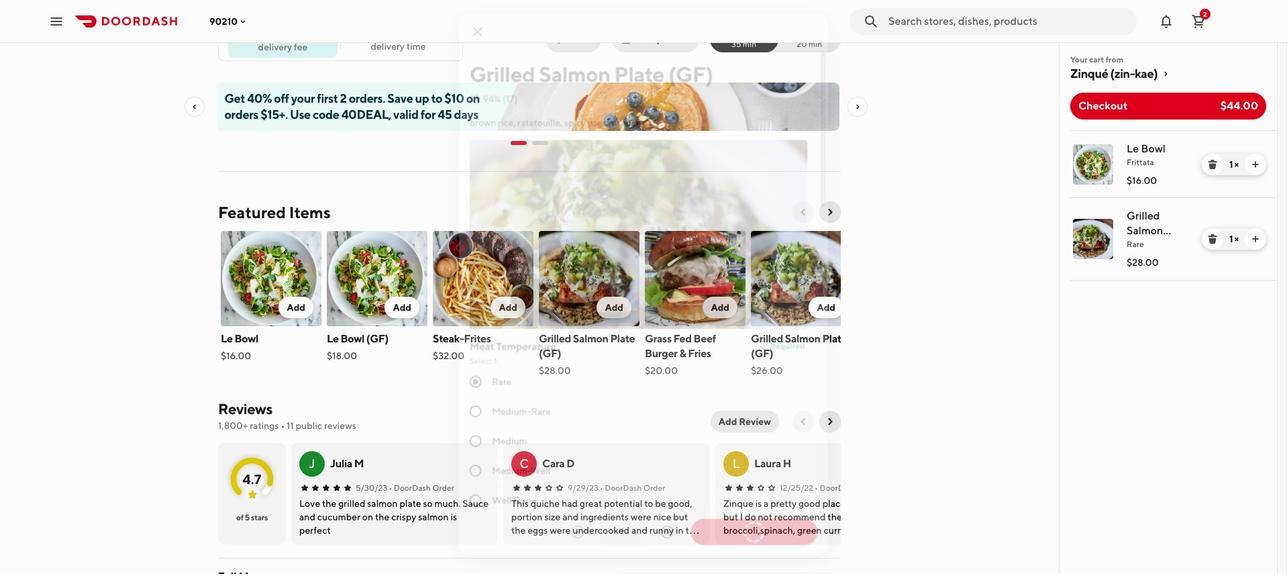 Task type: describe. For each thing, give the bounding box(es) containing it.
le for le bowl (gf)
[[327, 332, 339, 345]]

min for delivery
[[743, 39, 757, 49]]

5/30/23
[[356, 483, 388, 493]]

add for grass fed beef burger & fries $20.00
[[711, 302, 730, 313]]

add button for grass fed beef burger & fries $20.00
[[703, 297, 738, 318]]

$28.00 inside grilled salmon plate (gf) $28.00
[[539, 365, 571, 376]]

$20.00
[[645, 365, 678, 376]]

next button of carousel image
[[825, 207, 836, 218]]

zinqué
[[1071, 66, 1109, 81]]

grilled for grilled salmon plate (gf) $26.00
[[751, 332, 783, 345]]

35 min delivery time
[[371, 28, 426, 52]]

use
[[290, 107, 311, 122]]

35 inside 35 min delivery time
[[382, 28, 395, 41]]

1,800+
[[218, 420, 248, 431]]

$32.00
[[433, 350, 465, 361]]

grilled salmon plate (gf) image inside list
[[1074, 219, 1114, 259]]

salmon for grilled salmon plate (gf) $26.00
[[785, 332, 821, 345]]

review
[[739, 416, 771, 427]]

12/25/22
[[780, 483, 814, 493]]

of 5 stars
[[236, 512, 268, 522]]

add button for le bowl (gf) $18.00
[[385, 297, 420, 318]]

order methods option group
[[710, 26, 841, 52]]

$18.00
[[327, 350, 357, 361]]

pickup
[[795, 28, 825, 39]]

× for grilled salmon plate (gf)
[[1235, 234, 1239, 244]]

• inside reviews 1,800+ ratings • 11 public reviews
[[281, 420, 285, 431]]

up
[[416, 91, 430, 105]]

items
[[289, 203, 331, 222]]

• for c
[[600, 483, 604, 493]]

off
[[274, 91, 289, 105]]

grilled salmon plate (gf) image for grilled salmon plate (gf) $26.00
[[751, 231, 852, 326]]

select promotional banner element
[[511, 131, 549, 155]]

burger
[[645, 347, 678, 360]]

bowl for frittata
[[1142, 142, 1166, 155]]

ratings
[[250, 420, 279, 431]]

order for j
[[432, 483, 454, 493]]

your
[[292, 91, 315, 105]]

orders
[[225, 107, 259, 122]]

35 inside delivery 35 min
[[732, 39, 742, 49]]

on
[[467, 91, 480, 105]]

frites
[[464, 332, 491, 345]]

fed
[[674, 332, 692, 345]]

save inside get 40% off your first 2 orders. save up to $10 on orders $15+.  use code 40deal, valid for 45 days
[[388, 91, 414, 105]]

laura
[[755, 457, 781, 470]]

1 × for le bowl
[[1230, 159, 1239, 170]]

checkout
[[1079, 99, 1128, 112]]

get
[[225, 91, 245, 105]]

(gf) for grilled salmon plate (gf) $26.00
[[751, 347, 774, 360]]

julia
[[330, 457, 352, 470]]

pickup 20 min
[[795, 28, 825, 49]]

featured items heading
[[218, 201, 331, 223]]

kae)
[[1135, 66, 1158, 81]]

1 × for grilled salmon plate (gf)
[[1230, 234, 1239, 244]]

reviews link
[[218, 400, 272, 418]]

plate for grilled salmon plate (gf) $28.00
[[611, 332, 635, 345]]

bowl for $16.00
[[235, 332, 258, 345]]

zinqué (zin-kae) link
[[1071, 66, 1267, 82]]

le bowl (gf) image
[[327, 231, 428, 326]]

your
[[1071, 54, 1088, 64]]

• doordash order for c
[[600, 483, 666, 493]]

grilled salmon plate (gf)
[[1127, 209, 1178, 252]]

stars
[[251, 512, 268, 522]]

open menu image
[[48, 13, 64, 29]]

from
[[1106, 54, 1124, 64]]

20
[[797, 39, 807, 49]]

add for grilled salmon plate (gf) $28.00
[[605, 302, 624, 313]]

group
[[635, 34, 663, 44]]

salmon for grilled salmon plate (gf) $28.00
[[573, 332, 609, 345]]

previous button of carousel image
[[798, 207, 809, 218]]

order for c
[[644, 483, 666, 493]]

grass fed beef burger & fries image
[[645, 231, 746, 326]]

your cart from
[[1071, 54, 1124, 64]]

• doordash order for j
[[389, 483, 454, 493]]

grilled for grilled salmon plate (gf)
[[1127, 209, 1161, 222]]

add for le bowl (gf) $18.00
[[393, 302, 412, 313]]

julia m
[[330, 457, 364, 470]]

add button for grilled salmon plate (gf) $28.00
[[597, 297, 632, 318]]

add for steak-frites $32.00
[[499, 302, 518, 313]]

2 inside "button"
[[1204, 10, 1208, 18]]

Store search: begin typing to search for stores available on DoorDash text field
[[889, 14, 1129, 29]]

frittata
[[1127, 157, 1155, 167]]

40deal,
[[342, 107, 392, 122]]

grass fed beef burger & fries $20.00
[[645, 332, 716, 376]]

$0.00
[[268, 28, 298, 41]]

grass
[[645, 332, 672, 345]]

add review button
[[711, 411, 779, 432]]

fee
[[294, 41, 308, 52]]

zinqué (zin-kae)
[[1071, 66, 1158, 81]]

list containing le bowl
[[1060, 130, 1278, 281]]

$0.00 delivery fee
[[258, 28, 308, 52]]

order for l
[[859, 483, 881, 493]]

public
[[296, 420, 322, 431]]

c
[[520, 457, 529, 471]]

grilled salmon plate (gf) image for grilled salmon plate (gf) $28.00
[[539, 231, 640, 326]]

cart
[[1090, 54, 1105, 64]]

plate for grilled salmon plate (gf) $26.00
[[823, 332, 847, 345]]

featured
[[218, 203, 286, 222]]

reviews
[[218, 400, 272, 418]]

m
[[354, 457, 364, 470]]

1 horizontal spatial le bowl image
[[1074, 144, 1114, 185]]

4.7
[[243, 471, 261, 486]]

save button
[[546, 26, 601, 52]]

2 items, open order cart image
[[1191, 13, 1207, 29]]

$16.00 inside the le bowl $16.00
[[221, 350, 251, 361]]

add review
[[719, 416, 771, 427]]

add button for steak-frites $32.00
[[491, 297, 526, 318]]

$15+.
[[261, 107, 288, 122]]

j
[[309, 457, 315, 471]]

delivery inside 35 min delivery time
[[371, 41, 405, 52]]

&
[[680, 347, 686, 360]]

time
[[407, 41, 426, 52]]

notification bell image
[[1159, 13, 1175, 29]]



Task type: locate. For each thing, give the bounding box(es) containing it.
0 horizontal spatial delivery
[[258, 41, 292, 52]]

2 horizontal spatial grilled salmon plate (gf) image
[[1074, 219, 1114, 259]]

doordash for l
[[820, 483, 857, 493]]

reviews
[[324, 420, 356, 431]]

add one to cart image
[[1251, 234, 1262, 244]]

0 horizontal spatial $28.00
[[539, 365, 571, 376]]

90210
[[209, 16, 238, 27]]

0 horizontal spatial • doordash order
[[389, 483, 454, 493]]

9/29/23
[[568, 483, 599, 493]]

1 horizontal spatial grilled
[[751, 332, 783, 345]]

$16.00 up reviews link
[[221, 350, 251, 361]]

grilled
[[1127, 209, 1161, 222], [539, 332, 571, 345], [751, 332, 783, 345]]

days
[[455, 107, 479, 122]]

1 horizontal spatial 35
[[732, 39, 742, 49]]

1 vertical spatial 2
[[340, 91, 347, 105]]

2 horizontal spatial salmon
[[1127, 224, 1164, 237]]

0 vertical spatial ×
[[1235, 159, 1239, 170]]

for
[[421, 107, 436, 122]]

grilled for grilled salmon plate (gf) $28.00
[[539, 332, 571, 345]]

1 for le bowl
[[1230, 159, 1233, 170]]

reviews 1,800+ ratings • 11 public reviews
[[218, 400, 356, 431]]

min inside 35 min delivery time
[[397, 28, 414, 41]]

• doordash order right 5/30/23
[[389, 483, 454, 493]]

0 horizontal spatial le bowl image
[[221, 231, 322, 326]]

• left 11
[[281, 420, 285, 431]]

rare
[[1127, 239, 1144, 249]]

remove item from cart image
[[1208, 159, 1219, 170]]

1 horizontal spatial plate
[[823, 332, 847, 345]]

add inside the add review button
[[719, 416, 737, 427]]

1 horizontal spatial grilled salmon plate (gf) image
[[751, 231, 852, 326]]

2 × from the top
[[1235, 234, 1239, 244]]

d
[[567, 457, 575, 470]]

(gf) for grilled salmon plate (gf) $28.00
[[539, 347, 561, 360]]

• right 12/25/22 on the right bottom of the page
[[815, 483, 819, 493]]

0 vertical spatial save
[[572, 34, 593, 44]]

fries
[[688, 347, 711, 360]]

add for grilled salmon plate (gf) $26.00
[[817, 302, 836, 313]]

(zin-
[[1111, 66, 1135, 81]]

0 horizontal spatial le
[[221, 332, 233, 345]]

list
[[1060, 130, 1278, 281]]

none radio containing pickup
[[771, 26, 841, 52]]

0 vertical spatial 1
[[1230, 159, 1233, 170]]

None radio
[[710, 26, 779, 52]]

le bowl (gf) $18.00
[[327, 332, 389, 361]]

1 • doordash order from the left
[[389, 483, 454, 493]]

(gf) inside grilled salmon plate (gf) $28.00
[[539, 347, 561, 360]]

1 doordash from the left
[[394, 483, 431, 493]]

delivery inside $0.00 delivery fee
[[258, 41, 292, 52]]

2 horizontal spatial • doordash order
[[815, 483, 881, 493]]

1 vertical spatial $28.00
[[539, 365, 571, 376]]

35 left time in the top left of the page
[[382, 28, 395, 41]]

plate for grilled salmon plate (gf)
[[1127, 239, 1153, 252]]

save inside save button
[[572, 34, 593, 44]]

1 horizontal spatial min
[[743, 39, 757, 49]]

1 vertical spatial ×
[[1235, 234, 1239, 244]]

(gf) inside grilled salmon plate (gf) $26.00
[[751, 347, 774, 360]]

previous image
[[798, 416, 809, 427]]

0 horizontal spatial grilled salmon plate (gf) image
[[539, 231, 640, 326]]

le bowl $16.00
[[221, 332, 258, 361]]

2 doordash from the left
[[605, 483, 642, 493]]

add one to cart image
[[1251, 159, 1262, 170]]

le inside the le bowl $16.00
[[221, 332, 233, 345]]

(gf) inside 'le bowl (gf) $18.00'
[[366, 332, 389, 345]]

1 horizontal spatial save
[[572, 34, 593, 44]]

2 1 × from the top
[[1230, 234, 1239, 244]]

save
[[572, 34, 593, 44], [388, 91, 414, 105]]

le bowl image down 'featured items'
[[221, 231, 322, 326]]

salmon inside grilled salmon plate (gf) $26.00
[[785, 332, 821, 345]]

salmon inside grilled salmon plate (gf) $28.00
[[573, 332, 609, 345]]

(gf)
[[1155, 239, 1178, 252], [366, 332, 389, 345], [539, 347, 561, 360], [751, 347, 774, 360]]

0 vertical spatial 1 ×
[[1230, 159, 1239, 170]]

1 × right remove item from cart image
[[1230, 159, 1239, 170]]

le bowl image left frittata
[[1074, 144, 1114, 185]]

• right 9/29/23
[[600, 483, 604, 493]]

grilled salmon plate (gf) image
[[1074, 219, 1114, 259], [539, 231, 640, 326], [751, 231, 852, 326]]

6 add button from the left
[[809, 297, 844, 318]]

bowl inside 'le bowl (gf) $18.00'
[[341, 332, 365, 345]]

2 • doordash order from the left
[[600, 483, 666, 493]]

2 horizontal spatial bowl
[[1142, 142, 1166, 155]]

$16.00
[[1127, 175, 1158, 186], [221, 350, 251, 361]]

grilled inside the "grilled salmon plate (gf)"
[[1127, 209, 1161, 222]]

1 right remove item from cart icon
[[1230, 234, 1233, 244]]

2 horizontal spatial plate
[[1127, 239, 1153, 252]]

h
[[783, 457, 791, 470]]

grilled salmon plate (gf) $28.00
[[539, 332, 635, 376]]

order
[[665, 34, 691, 44], [432, 483, 454, 493], [644, 483, 666, 493], [859, 483, 881, 493]]

steak-frites $32.00
[[433, 332, 491, 361]]

11
[[287, 420, 294, 431]]

0 vertical spatial le bowl image
[[1074, 144, 1114, 185]]

× left add one to cart icon
[[1235, 234, 1239, 244]]

beef
[[694, 332, 716, 345]]

1 vertical spatial 1
[[1230, 234, 1233, 244]]

×
[[1235, 159, 1239, 170], [1235, 234, 1239, 244]]

min inside pickup 20 min
[[809, 39, 823, 49]]

1 add button from the left
[[279, 297, 314, 318]]

1 for grilled salmon plate (gf)
[[1230, 234, 1233, 244]]

laura h
[[755, 457, 791, 470]]

salmon for grilled salmon plate (gf)
[[1127, 224, 1164, 237]]

5
[[245, 512, 250, 522]]

add
[[287, 302, 305, 313], [393, 302, 412, 313], [499, 302, 518, 313], [605, 302, 624, 313], [711, 302, 730, 313], [817, 302, 836, 313], [719, 416, 737, 427]]

1 vertical spatial 1 ×
[[1230, 234, 1239, 244]]

0 horizontal spatial 35
[[382, 28, 395, 41]]

l
[[733, 457, 740, 471]]

40%
[[248, 91, 272, 105]]

35
[[382, 28, 395, 41], [732, 39, 742, 49]]

bowl for (gf)
[[341, 332, 365, 345]]

3 doordash from the left
[[820, 483, 857, 493]]

0 horizontal spatial min
[[397, 28, 414, 41]]

$16.00 down frittata
[[1127, 175, 1158, 186]]

remove item from cart image
[[1208, 234, 1219, 244]]

• doordash order right 9/29/23
[[600, 483, 666, 493]]

1 horizontal spatial $16.00
[[1127, 175, 1158, 186]]

0 vertical spatial $28.00
[[1127, 257, 1159, 268]]

min inside delivery 35 min
[[743, 39, 757, 49]]

0 vertical spatial $16.00
[[1127, 175, 1158, 186]]

0 vertical spatial 2
[[1204, 10, 1208, 18]]

3 add button from the left
[[491, 297, 526, 318]]

0 horizontal spatial plate
[[611, 332, 635, 345]]

to
[[432, 91, 443, 105]]

1 delivery from the left
[[371, 41, 405, 52]]

delivery down $0.00
[[258, 41, 292, 52]]

group order button
[[612, 26, 699, 52]]

group order
[[635, 34, 691, 44]]

1 horizontal spatial 2
[[1204, 10, 1208, 18]]

2 1 from the top
[[1230, 234, 1233, 244]]

$44.00
[[1221, 99, 1259, 112]]

4 add button from the left
[[597, 297, 632, 318]]

• right 5/30/23
[[389, 483, 392, 493]]

le bowl frittata
[[1127, 142, 1166, 167]]

steak-
[[433, 332, 464, 345]]

le for frittata
[[1127, 142, 1140, 155]]

0 horizontal spatial grilled
[[539, 332, 571, 345]]

$28.00 inside list
[[1127, 257, 1159, 268]]

1 × from the top
[[1235, 159, 1239, 170]]

1 1 × from the top
[[1230, 159, 1239, 170]]

delivery 35 min
[[726, 28, 762, 49]]

plate inside grilled salmon plate (gf) $26.00
[[823, 332, 847, 345]]

none radio containing delivery
[[710, 26, 779, 52]]

order inside group order button
[[665, 34, 691, 44]]

1 horizontal spatial le
[[327, 332, 339, 345]]

• doordash order
[[389, 483, 454, 493], [600, 483, 666, 493], [815, 483, 881, 493]]

doordash right 12/25/22 on the right bottom of the page
[[820, 483, 857, 493]]

grilled inside grilled salmon plate (gf) $26.00
[[751, 332, 783, 345]]

1 horizontal spatial • doordash order
[[600, 483, 666, 493]]

• for j
[[389, 483, 392, 493]]

bowl
[[1142, 142, 1166, 155], [235, 332, 258, 345], [341, 332, 365, 345]]

delivery left time in the top left of the page
[[371, 41, 405, 52]]

1 horizontal spatial $28.00
[[1127, 257, 1159, 268]]

min for pickup
[[809, 39, 823, 49]]

add for le bowl $16.00
[[287, 302, 305, 313]]

0 horizontal spatial save
[[388, 91, 414, 105]]

1 horizontal spatial doordash
[[605, 483, 642, 493]]

salmon inside the "grilled salmon plate (gf)"
[[1127, 224, 1164, 237]]

• doordash order for l
[[815, 483, 881, 493]]

of
[[236, 512, 244, 522]]

code
[[313, 107, 340, 122]]

1 ×
[[1230, 159, 1239, 170], [1230, 234, 1239, 244]]

35 left 20
[[732, 39, 742, 49]]

plate inside the "grilled salmon plate (gf)"
[[1127, 239, 1153, 252]]

add button for le bowl $16.00
[[279, 297, 314, 318]]

0 horizontal spatial salmon
[[573, 332, 609, 345]]

1 horizontal spatial bowl
[[341, 332, 365, 345]]

doordash for j
[[394, 483, 431, 493]]

2 inside get 40% off your first 2 orders. save up to $10 on orders $15+.  use code 40deal, valid for 45 days
[[340, 91, 347, 105]]

(gf) for grilled salmon plate (gf)
[[1155, 239, 1178, 252]]

delivery
[[371, 41, 405, 52], [258, 41, 292, 52]]

le bowl image
[[1074, 144, 1114, 185], [221, 231, 322, 326]]

× left add one to cart image
[[1235, 159, 1239, 170]]

1 1 from the top
[[1230, 159, 1233, 170]]

orders.
[[349, 91, 386, 105]]

first
[[317, 91, 338, 105]]

$28.00
[[1127, 257, 1159, 268], [539, 365, 571, 376]]

min
[[397, 28, 414, 41], [743, 39, 757, 49], [809, 39, 823, 49]]

0 horizontal spatial doordash
[[394, 483, 431, 493]]

2 horizontal spatial grilled
[[1127, 209, 1161, 222]]

grilled salmon plate (gf) $26.00
[[751, 332, 847, 376]]

$10
[[445, 91, 465, 105]]

2 horizontal spatial doordash
[[820, 483, 857, 493]]

1 horizontal spatial delivery
[[371, 41, 405, 52]]

bowl inside the le bowl $16.00
[[235, 332, 258, 345]]

$26.00
[[751, 365, 783, 376]]

get 40% off your first 2 orders. save up to $10 on orders $15+.  use code 40deal, valid for 45 days
[[225, 91, 480, 122]]

save left group
[[572, 34, 593, 44]]

valid
[[394, 107, 419, 122]]

• doordash order right 12/25/22 on the right bottom of the page
[[815, 483, 881, 493]]

× for le bowl
[[1235, 159, 1239, 170]]

1 × right remove item from cart icon
[[1230, 234, 1239, 244]]

1 vertical spatial save
[[388, 91, 414, 105]]

featured items
[[218, 203, 331, 222]]

0 horizontal spatial bowl
[[235, 332, 258, 345]]

2 right notification bell icon
[[1204, 10, 1208, 18]]

(gf) inside the "grilled salmon plate (gf)"
[[1155, 239, 1178, 252]]

le inside le bowl frittata
[[1127, 142, 1140, 155]]

next image
[[825, 416, 836, 427]]

1 right remove item from cart image
[[1230, 159, 1233, 170]]

45
[[438, 107, 452, 122]]

delivery
[[726, 28, 762, 39]]

plate inside grilled salmon plate (gf) $28.00
[[611, 332, 635, 345]]

cara d
[[542, 457, 575, 470]]

5 add button from the left
[[703, 297, 738, 318]]

$16.00 inside list
[[1127, 175, 1158, 186]]

add button
[[279, 297, 314, 318], [385, 297, 420, 318], [491, 297, 526, 318], [597, 297, 632, 318], [703, 297, 738, 318], [809, 297, 844, 318]]

2 horizontal spatial min
[[809, 39, 823, 49]]

90210 button
[[209, 16, 249, 27]]

3 • doordash order from the left
[[815, 483, 881, 493]]

bowl inside le bowl frittata
[[1142, 142, 1166, 155]]

doordash right 5/30/23
[[394, 483, 431, 493]]

1 vertical spatial le bowl image
[[221, 231, 322, 326]]

1 horizontal spatial salmon
[[785, 332, 821, 345]]

doordash right 9/29/23
[[605, 483, 642, 493]]

0 horizontal spatial $16.00
[[221, 350, 251, 361]]

le for le bowl
[[221, 332, 233, 345]]

2 add button from the left
[[385, 297, 420, 318]]

grilled inside grilled salmon plate (gf) $28.00
[[539, 332, 571, 345]]

add button for grilled salmon plate (gf) $26.00
[[809, 297, 844, 318]]

2 horizontal spatial le
[[1127, 142, 1140, 155]]

le inside 'le bowl (gf) $18.00'
[[327, 332, 339, 345]]

doordash for c
[[605, 483, 642, 493]]

• for l
[[815, 483, 819, 493]]

2 button
[[1186, 8, 1213, 35]]

1 vertical spatial $16.00
[[221, 350, 251, 361]]

save up valid
[[388, 91, 414, 105]]

cara
[[542, 457, 565, 470]]

steak frites image
[[433, 231, 534, 326]]

2 right first
[[340, 91, 347, 105]]

doordash
[[394, 483, 431, 493], [605, 483, 642, 493], [820, 483, 857, 493]]

2
[[1204, 10, 1208, 18], [340, 91, 347, 105]]

2 delivery from the left
[[258, 41, 292, 52]]

0 horizontal spatial 2
[[340, 91, 347, 105]]

None radio
[[771, 26, 841, 52]]



Task type: vqa. For each thing, say whether or not it's contained in the screenshot.


